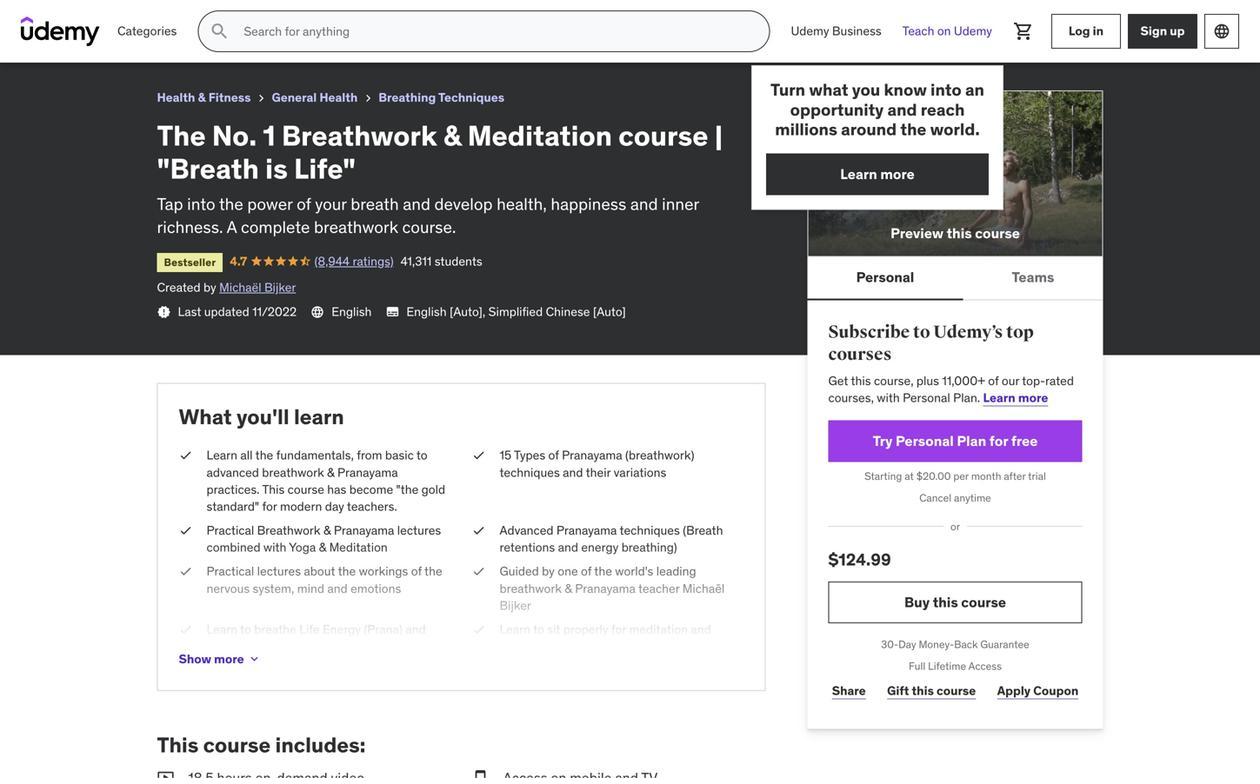 Task type: locate. For each thing, give the bounding box(es) containing it.
at
[[905, 470, 914, 483]]

of down the yogic
[[291, 656, 301, 672]]

course inside gift this course link
[[937, 683, 976, 699]]

5
[[420, 639, 427, 655]]

this for preview
[[947, 224, 972, 242]]

0 horizontal spatial bijker
[[264, 280, 296, 295]]

30-
[[881, 638, 899, 652]]

0 horizontal spatial lectures
[[257, 564, 301, 579]]

about inside practical lectures about the workings of the nervous system, mind and emotions
[[304, 564, 335, 579]]

day
[[898, 638, 916, 652]]

breathe
[[254, 622, 296, 638]]

0 horizontal spatial is
[[265, 151, 288, 186]]

bijker up '11/2022'
[[264, 280, 296, 295]]

0 horizontal spatial the
[[14, 7, 38, 25]]

world.
[[927, 120, 974, 140]]

world's
[[615, 564, 653, 579]]

0 vertical spatial the
[[14, 7, 38, 25]]

1 inside the no. 1 breathwork & meditation course | "breath is life" tap into the power of your breath and develop health, happiness and inner richness. a complete breathwork course.
[[263, 118, 276, 153]]

with down course,
[[877, 390, 900, 406]]

1 vertical spatial for
[[262, 499, 277, 514]]

course language image
[[311, 305, 325, 319]]

students
[[245, 30, 292, 46], [435, 253, 482, 269]]

meditation up health & fitness
[[169, 7, 242, 25]]

meditation up workings
[[329, 540, 388, 555]]

(8,944 up course language image
[[314, 253, 350, 269]]

closed captions image
[[386, 305, 400, 319]]

this inside button
[[947, 224, 972, 242]]

practical up nervous
[[207, 564, 254, 579]]

0 horizontal spatial ratings)
[[163, 30, 204, 46]]

categories
[[117, 23, 177, 39]]

breathing techniques link
[[379, 87, 505, 109]]

teams button
[[963, 257, 1103, 299]]

of right the one
[[581, 564, 592, 579]]

xsmall image for guided by one of the world's leading breathwork & pranayama teacher michaēl bijker
[[472, 563, 486, 580]]

practices.
[[207, 482, 260, 497]]

basic
[[385, 448, 414, 463]]

small image
[[157, 769, 174, 778], [472, 769, 489, 778]]

0 vertical spatial life"
[[369, 7, 399, 25]]

course inside preview this course button
[[975, 224, 1020, 242]]

& inside health & fitness link
[[198, 90, 206, 105]]

by up updated
[[203, 280, 216, 295]]

0 vertical spatial by
[[203, 280, 216, 295]]

xsmall image
[[361, 91, 375, 105], [472, 447, 486, 464], [179, 621, 193, 638], [248, 652, 261, 666]]

0 horizontal spatial |
[[293, 7, 297, 25]]

for left free
[[990, 432, 1008, 450]]

1 vertical spatial this
[[157, 732, 199, 759]]

this right gift
[[912, 683, 934, 699]]

ratings)
[[163, 30, 204, 46], [353, 253, 394, 269]]

(8,944 ratings)
[[124, 30, 204, 46], [314, 253, 394, 269]]

udemy image
[[21, 17, 100, 46]]

this course includes:
[[157, 732, 366, 759]]

1 left categories
[[67, 7, 73, 25]]

1 horizontal spatial "breath
[[300, 7, 351, 25]]

learn down around
[[842, 164, 877, 180]]

techniques inside advanced pranayama techniques (breath retentions and energy breathing)
[[620, 523, 680, 538]]

starting
[[865, 470, 902, 483]]

health inside general health link
[[319, 90, 358, 105]]

1 vertical spatial practical
[[207, 564, 254, 579]]

practical inside practical breathwork & pranayama lectures combined with yoga & meditation
[[207, 523, 254, 538]]

udemy right on
[[954, 23, 992, 39]]

1 health from the left
[[157, 90, 195, 105]]

of inside practical lectures about the workings of the nervous system, mind and emotions
[[411, 564, 422, 579]]

opportunity
[[795, 101, 884, 121]]

learn up breathwork/
[[500, 622, 531, 638]]

0 horizontal spatial 4.7
[[87, 30, 104, 46]]

breathwork down the fundamentals,
[[262, 465, 324, 480]]

1 horizontal spatial lectures
[[397, 523, 441, 538]]

you
[[853, 82, 880, 102]]

knowledge
[[303, 639, 362, 655]]

0 vertical spatial this
[[262, 482, 285, 497]]

0 horizontal spatial meditation
[[169, 7, 242, 25]]

health right "general"
[[319, 90, 358, 105]]

& left submit search image
[[157, 7, 166, 25]]

2 practical from the top
[[207, 564, 254, 579]]

1 horizontal spatial the
[[157, 118, 206, 153]]

41,311 students down course. on the top left
[[401, 253, 482, 269]]

2 horizontal spatial about
[[365, 639, 397, 655]]

0 horizontal spatial by
[[203, 280, 216, 295]]

to right basic
[[416, 448, 428, 463]]

1 vertical spatial into
[[187, 194, 215, 214]]

of right workings
[[411, 564, 422, 579]]

with inside get this course, plus 11,000+ of our top-rated courses, with personal plan.
[[877, 390, 900, 406]]

the left 5 on the left bottom
[[399, 639, 417, 655]]

practical breathwork & pranayama lectures combined with yoga & meditation
[[207, 523, 441, 555]]

0 vertical spatial no.
[[41, 7, 64, 25]]

combined
[[207, 540, 261, 555]]

teach on udemy
[[903, 23, 992, 39]]

1 horizontal spatial learn more link
[[983, 390, 1048, 406]]

with left yoga at the left of page
[[263, 540, 287, 555]]

into left an
[[928, 82, 957, 102]]

0 vertical spatial 1
[[67, 7, 73, 25]]

pranayama up their
[[562, 448, 622, 463]]

0 vertical spatial learn more link
[[772, 153, 983, 192]]

bijker inside guided by one of the world's leading breathwork & pranayama teacher michaēl bijker
[[500, 598, 531, 614]]

energy
[[581, 540, 619, 555]]

apply coupon button
[[994, 674, 1082, 709]]

1 horizontal spatial health
[[319, 90, 358, 105]]

more inside show more button
[[214, 651, 244, 667]]

to left the breathe
[[240, 622, 251, 638]]

1 vertical spatial lectures
[[257, 564, 301, 579]]

pranayama down the teachers.
[[334, 523, 394, 538]]

by
[[203, 280, 216, 295], [542, 564, 555, 579]]

(breathwork)
[[625, 448, 694, 463]]

course inside buy this course 'button'
[[961, 594, 1006, 611]]

share button
[[828, 674, 870, 709]]

michaēl
[[683, 581, 725, 596]]

life" inside the no. 1 breathwork & meditation course | "breath is life" tap into the power of your breath and develop health, happiness and inner richness. a complete breathwork course.
[[294, 151, 356, 186]]

this right preview
[[947, 224, 972, 242]]

1 horizontal spatial into
[[928, 82, 957, 102]]

to
[[913, 322, 930, 343], [416, 448, 428, 463], [240, 622, 251, 638], [533, 622, 544, 638]]

is inside the no. 1 breathwork & meditation course | "breath is life" tap into the power of your breath and develop health, happiness and inner richness. a complete breathwork course.
[[265, 151, 288, 186]]

gift
[[887, 683, 909, 699]]

udemy left business
[[791, 23, 829, 39]]

health inside health & fitness link
[[157, 90, 195, 105]]

learn more down our
[[983, 390, 1048, 406]]

general health link
[[272, 87, 358, 109]]

in
[[1093, 23, 1104, 39]]

1 vertical spatial (8,944
[[314, 253, 350, 269]]

course
[[245, 7, 290, 25], [618, 118, 708, 153], [975, 224, 1020, 242], [288, 482, 324, 497], [961, 594, 1006, 611], [937, 683, 976, 699], [203, 732, 271, 759]]

0 vertical spatial (8,944
[[124, 30, 160, 46]]

1 horizontal spatial with
[[877, 390, 900, 406]]

1 vertical spatial |
[[715, 118, 723, 153]]

month
[[971, 470, 1001, 483]]

turn what you know into an opportunity and reach millions around the world.
[[777, 82, 979, 140]]

0 vertical spatial breathwork
[[76, 7, 154, 25]]

learn for meditation
[[500, 622, 531, 638]]

this up courses,
[[851, 373, 871, 389]]

pranayama up energy
[[556, 523, 617, 538]]

0 horizontal spatial udemy
[[791, 23, 829, 39]]

2 vertical spatial for
[[611, 622, 626, 638]]

meditation up "health," on the left top
[[468, 118, 612, 153]]

and up the one
[[558, 540, 578, 555]]

1 vertical spatial 1
[[263, 118, 276, 153]]

the inside the no. 1 breathwork & meditation course | "breath is life" tap into the power of your breath and develop health, happiness and inner richness. a complete breathwork course.
[[157, 118, 206, 153]]

bijker down guided at left
[[500, 598, 531, 614]]

breathwork inside the no. 1 breathwork & meditation course | "breath is life" tap into the power of your breath and develop health, happiness and inner richness. a complete breathwork course.
[[314, 217, 398, 238]]

types
[[514, 448, 545, 463]]

techniques inside 15 types of pranayama (breathwork) techniques and their variations
[[500, 465, 560, 480]]

around
[[843, 120, 896, 140]]

meditation
[[169, 7, 242, 25], [468, 118, 612, 153], [329, 540, 388, 555]]

1 for the no. 1 breathwork & meditation course | "breath is life" tap into the power of your breath and develop health, happiness and inner richness. a complete breathwork course.
[[263, 118, 276, 153]]

variations
[[614, 465, 666, 480]]

breathwork for the no. 1 breathwork & meditation course | "breath is life"
[[76, 7, 154, 25]]

4.7 up michaël
[[230, 253, 247, 269]]

breathwork down guided at left
[[500, 581, 562, 596]]

lectures up system,
[[257, 564, 301, 579]]

for right properly
[[611, 622, 626, 638]]

to left the sit
[[533, 622, 544, 638]]

preview this course
[[891, 224, 1020, 242]]

1 small image from the left
[[157, 769, 174, 778]]

breathwork inside guided by one of the world's leading breathwork & pranayama teacher michaēl bijker
[[500, 581, 562, 596]]

try personal plan for free
[[873, 432, 1038, 450]]

course up inner
[[618, 118, 708, 153]]

0 horizontal spatial into
[[187, 194, 215, 214]]

english right closed captions image
[[407, 304, 447, 319]]

for inside learn to sit properly for meditation and breathwork/ pranayama sessions
[[611, 622, 626, 638]]

1 horizontal spatial english
[[407, 304, 447, 319]]

0 vertical spatial is
[[354, 7, 365, 25]]

0 vertical spatial personal
[[856, 268, 914, 286]]

0 vertical spatial lectures
[[397, 523, 441, 538]]

(8,944 ratings) down breath
[[314, 253, 394, 269]]

practical inside practical lectures about the workings of the nervous system, mind and emotions
[[207, 564, 254, 579]]

"breath up general health
[[300, 7, 351, 25]]

breathwork inside practical breathwork & pranayama lectures combined with yoga & meditation
[[257, 523, 320, 538]]

| inside the no. 1 breathwork & meditation course | "breath is life" tap into the power of your breath and develop health, happiness and inner richness. a complete breathwork course.
[[715, 118, 723, 153]]

0 horizontal spatial (8,944 ratings)
[[124, 30, 204, 46]]

1 vertical spatial "breath
[[157, 151, 259, 186]]

0 vertical spatial bestseller
[[21, 33, 73, 46]]

1 vertical spatial students
[[435, 253, 482, 269]]

from
[[357, 448, 382, 463]]

& down the one
[[565, 581, 572, 596]]

0 vertical spatial "breath
[[300, 7, 351, 25]]

meditation inside the no. 1 breathwork & meditation course | "breath is life" tap into the power of your breath and develop health, happiness and inner richness. a complete breathwork course.
[[468, 118, 612, 153]]

0 horizontal spatial techniques
[[500, 465, 560, 480]]

learn inside "learn to breathe life energy (prana) and learn about yogic knowledge about the 5 different layers of being (koshas)"
[[207, 622, 237, 638]]

life" up breathing
[[369, 7, 399, 25]]

1 english from the left
[[332, 304, 372, 319]]

1 horizontal spatial 1
[[263, 118, 276, 153]]

1 vertical spatial bijker
[[500, 598, 531, 614]]

about down (prana)
[[365, 639, 397, 655]]

0 vertical spatial breathwork
[[314, 217, 398, 238]]

course.
[[402, 217, 456, 238]]

with inside practical breathwork & pranayama lectures combined with yoga & meditation
[[263, 540, 287, 555]]

1 horizontal spatial about
[[304, 564, 335, 579]]

1 down "general"
[[263, 118, 276, 153]]

top
[[1006, 322, 1034, 343]]

the
[[14, 7, 38, 25], [157, 118, 206, 153]]

the down know
[[899, 120, 924, 140]]

coupon
[[1033, 683, 1079, 699]]

being
[[304, 656, 335, 672]]

about up layers
[[237, 639, 268, 655]]

0 vertical spatial |
[[293, 7, 297, 25]]

to inside learn to sit properly for meditation and breathwork/ pranayama sessions
[[533, 622, 544, 638]]

about
[[304, 564, 335, 579], [237, 639, 268, 655], [365, 639, 397, 655]]

life" for the no. 1 breathwork & meditation course | "breath is life"
[[369, 7, 399, 25]]

xsmall image
[[254, 91, 268, 105], [157, 305, 171, 319], [179, 447, 193, 464], [179, 522, 193, 539], [472, 522, 486, 539], [179, 563, 193, 580], [472, 563, 486, 580], [472, 621, 486, 638]]

1 horizontal spatial techniques
[[620, 523, 680, 538]]

complete
[[241, 217, 310, 238]]

0 horizontal spatial 1
[[67, 7, 73, 25]]

pranayama inside learn all the fundamentals, from basic to advanced breathwork & pranayama practices. this course has become "the gold standard" for modern day teachers.
[[337, 465, 398, 480]]

shopping cart with 0 items image
[[1013, 21, 1034, 42]]

learn inside learn all the fundamentals, from basic to advanced breathwork & pranayama practices. this course has become "the gold standard" for modern day teachers.
[[207, 448, 237, 463]]

of inside "learn to breathe life energy (prana) and learn about yogic knowledge about the 5 different layers of being (koshas)"
[[291, 656, 301, 672]]

0 horizontal spatial learn more
[[842, 164, 913, 180]]

"breath up the tap
[[157, 151, 259, 186]]

day
[[325, 499, 344, 514]]

41,311 students down the no. 1 breathwork & meditation course | "breath is life"
[[211, 30, 292, 46]]

0 vertical spatial practical
[[207, 523, 254, 538]]

is
[[354, 7, 365, 25], [265, 151, 288, 186]]

get
[[828, 373, 848, 389]]

xsmall image left the yogic
[[248, 652, 261, 666]]

try personal plan for free link
[[828, 421, 1082, 462]]

trial
[[1028, 470, 1046, 483]]

show
[[179, 651, 211, 667]]

by for created
[[203, 280, 216, 295]]

0 horizontal spatial english
[[332, 304, 372, 319]]

no. for the no. 1 breathwork & meditation course | "breath is life"
[[41, 7, 64, 25]]

ratings) down the no. 1 breathwork & meditation course | "breath is life"
[[163, 30, 204, 46]]

1 vertical spatial the
[[157, 118, 206, 153]]

advanced pranayama techniques (breath retentions and energy breathing)
[[500, 523, 723, 555]]

&
[[157, 7, 166, 25], [198, 90, 206, 105], [443, 118, 461, 153], [327, 465, 335, 480], [323, 523, 331, 538], [319, 540, 326, 555], [565, 581, 572, 596]]

no. inside the no. 1 breathwork & meditation course | "breath is life" tap into the power of your breath and develop health, happiness and inner richness. a complete breathwork course.
[[212, 118, 257, 153]]

xsmall image for last updated 11/2022
[[157, 305, 171, 319]]

of right types on the bottom of page
[[548, 448, 559, 463]]

4.7 left 'categories' 'dropdown button'
[[87, 30, 104, 46]]

4.7
[[87, 30, 104, 46], [230, 253, 247, 269]]

of inside guided by one of the world's leading breathwork & pranayama teacher michaēl bijker
[[581, 564, 592, 579]]

1 vertical spatial ratings)
[[353, 253, 394, 269]]

0 horizontal spatial small image
[[157, 769, 174, 778]]

log in
[[1069, 23, 1104, 39]]

& inside learn all the fundamentals, from basic to advanced breathwork & pranayama practices. this course has become "the gold standard" for modern day teachers.
[[327, 465, 335, 480]]

1 vertical spatial learn more link
[[983, 390, 1048, 406]]

after
[[1004, 470, 1026, 483]]

0 vertical spatial students
[[245, 30, 292, 46]]

to inside learn all the fundamentals, from basic to advanced breathwork & pranayama practices. this course has become "the gold standard" for modern day teachers.
[[416, 448, 428, 463]]

into up richness. at the top of the page
[[187, 194, 215, 214]]

2 vertical spatial breathwork
[[257, 523, 320, 538]]

submit search image
[[209, 21, 230, 42]]

learn inside learn to sit properly for meditation and breathwork/ pranayama sessions
[[500, 622, 531, 638]]

the inside guided by one of the world's leading breathwork & pranayama teacher michaēl bijker
[[594, 564, 612, 579]]

1 vertical spatial personal
[[903, 390, 950, 406]]

this inside 'button'
[[933, 594, 958, 611]]

1 horizontal spatial no.
[[212, 118, 257, 153]]

1 vertical spatial breathwork
[[282, 118, 437, 153]]

gift this course
[[887, 683, 976, 699]]

& left fitness
[[198, 90, 206, 105]]

0 vertical spatial techniques
[[500, 465, 560, 480]]

and down michaēl
[[691, 622, 711, 638]]

students down course. on the top left
[[435, 253, 482, 269]]

learn more link down around
[[772, 153, 983, 192]]

1 udemy from the left
[[791, 23, 829, 39]]

the inside "learn to breathe life energy (prana) and learn about yogic knowledge about the 5 different layers of being (koshas)"
[[399, 639, 417, 655]]

0 vertical spatial 41,311
[[211, 30, 242, 46]]

0 horizontal spatial this
[[157, 732, 199, 759]]

personal down plus
[[903, 390, 950, 406]]

| for the no. 1 breathwork & meditation course | "breath is life"
[[293, 7, 297, 25]]

one
[[558, 564, 578, 579]]

learn down our
[[983, 390, 1016, 406]]

(8,944 ratings) down the no. 1 breathwork & meditation course | "breath is life"
[[124, 30, 204, 46]]

0 vertical spatial 41,311 students
[[211, 30, 292, 46]]

pranayama
[[562, 448, 622, 463], [337, 465, 398, 480], [334, 523, 394, 538], [556, 523, 617, 538], [575, 581, 636, 596], [571, 639, 631, 655]]

(8,944 down the no. 1 breathwork & meditation course | "breath is life"
[[124, 30, 160, 46]]

& down breathing techniques link
[[443, 118, 461, 153]]

0 horizontal spatial learn
[[207, 639, 234, 655]]

gift this course link
[[884, 674, 980, 709]]

breathwork
[[76, 7, 154, 25], [282, 118, 437, 153], [257, 523, 320, 538]]

and left their
[[563, 465, 583, 480]]

2 vertical spatial personal
[[896, 432, 954, 450]]

1 horizontal spatial |
[[715, 118, 723, 153]]

for left modern
[[262, 499, 277, 514]]

1 horizontal spatial meditation
[[329, 540, 388, 555]]

includes:
[[275, 732, 366, 759]]

this inside get this course, plus 11,000+ of our top-rated courses, with personal plan.
[[851, 373, 871, 389]]

and inside practical lectures about the workings of the nervous system, mind and emotions
[[327, 581, 348, 596]]

course up teams
[[975, 224, 1020, 242]]

learn to breathe life energy (prana) and learn about yogic knowledge about the 5 different layers of being (koshas)
[[207, 622, 427, 672]]

pranayama inside practical breathwork & pranayama lectures combined with yoga & meditation
[[334, 523, 394, 538]]

by left the one
[[542, 564, 555, 579]]

learn up show more button
[[207, 622, 237, 638]]

life" up "your"
[[294, 151, 356, 186]]

to for learn to breathe life energy (prana) and learn about yogic knowledge about the 5 different layers of being (koshas)
[[240, 622, 251, 638]]

and up 5 on the left bottom
[[405, 622, 426, 638]]

1 vertical spatial learn
[[207, 639, 234, 655]]

of inside get this course, plus 11,000+ of our top-rated courses, with personal plan.
[[988, 373, 999, 389]]

2 vertical spatial more
[[214, 651, 244, 667]]

1 vertical spatial life"
[[294, 151, 356, 186]]

course down lifetime
[[937, 683, 976, 699]]

for
[[990, 432, 1008, 450], [262, 499, 277, 514], [611, 622, 626, 638]]

millions
[[781, 120, 840, 140]]

buy
[[905, 594, 930, 611]]

sign up link
[[1128, 14, 1198, 49]]

of left "your"
[[297, 194, 311, 214]]

2 english from the left
[[407, 304, 447, 319]]

meditation for the no. 1 breathwork & meditation course | "breath is life"
[[169, 7, 242, 25]]

more down top-
[[1018, 390, 1048, 406]]

by for guided
[[542, 564, 555, 579]]

english
[[332, 304, 372, 319], [407, 304, 447, 319]]

tab list
[[808, 257, 1103, 300]]

pranayama down from
[[337, 465, 398, 480]]

learn up the different
[[207, 639, 234, 655]]

1 vertical spatial meditation
[[468, 118, 612, 153]]

breathing)
[[622, 540, 677, 555]]

2 health from the left
[[319, 90, 358, 105]]

udemy's
[[934, 322, 1003, 343]]

personal down preview
[[856, 268, 914, 286]]

to inside "learn to breathe life energy (prana) and learn about yogic knowledge about the 5 different layers of being (koshas)"
[[240, 622, 251, 638]]

pranayama inside learn to sit properly for meditation and breathwork/ pranayama sessions
[[571, 639, 631, 655]]

xsmall image for advanced pranayama techniques (breath retentions and energy breathing)
[[472, 522, 486, 539]]

udemy inside "link"
[[791, 23, 829, 39]]

health & fitness
[[157, 90, 251, 105]]

money-
[[919, 638, 954, 652]]

the no. 1 breathwork & meditation course | "breath is life" tap into the power of your breath and develop health, happiness and inner richness. a complete breathwork course.
[[157, 118, 723, 238]]

turn
[[777, 82, 809, 102]]

41,311 down the no. 1 breathwork & meditation course | "breath is life"
[[211, 30, 242, 46]]

1 horizontal spatial learn more
[[983, 390, 1048, 406]]

techniques up the breathing) on the bottom
[[620, 523, 680, 538]]

learn more link down our
[[983, 390, 1048, 406]]

english for english [auto], simplified chinese [auto]
[[407, 304, 447, 319]]

to inside subscribe to udemy's top courses
[[913, 322, 930, 343]]

pranayama inside 15 types of pranayama (breathwork) techniques and their variations
[[562, 448, 622, 463]]

to left udemy's
[[913, 322, 930, 343]]

2 udemy from the left
[[954, 23, 992, 39]]

lectures down "the on the left bottom
[[397, 523, 441, 538]]

1 horizontal spatial more
[[880, 164, 913, 180]]

0 horizontal spatial learn more link
[[772, 153, 983, 192]]

about up mind on the left bottom of the page
[[304, 564, 335, 579]]

leading
[[656, 564, 696, 579]]

and up course. on the top left
[[403, 194, 430, 214]]

0 horizontal spatial no.
[[41, 7, 64, 25]]

41,311 down course. on the top left
[[401, 253, 432, 269]]

1 horizontal spatial bestseller
[[164, 256, 216, 269]]

practical up combined
[[207, 523, 254, 538]]

course up back
[[961, 594, 1006, 611]]

created by michaël bijker
[[157, 280, 296, 295]]

& up has
[[327, 465, 335, 480]]

by inside guided by one of the world's leading breathwork & pranayama teacher michaēl bijker
[[542, 564, 555, 579]]

1 horizontal spatial small image
[[472, 769, 489, 778]]

(koshas)
[[338, 656, 384, 672]]

techniques down types on the bottom of page
[[500, 465, 560, 480]]

0 horizontal spatial life"
[[294, 151, 356, 186]]

0 vertical spatial meditation
[[169, 7, 242, 25]]

and right mind on the left bottom of the page
[[327, 581, 348, 596]]

teacher
[[638, 581, 680, 596]]

english [auto], simplified chinese [auto]
[[407, 304, 626, 319]]

0 horizontal spatial "breath
[[157, 151, 259, 186]]

learn more link
[[772, 153, 983, 192], [983, 390, 1048, 406]]

1 practical from the top
[[207, 523, 254, 538]]

techniques
[[500, 465, 560, 480], [620, 523, 680, 538]]

xsmall image for practical breathwork & pranayama lectures combined with yoga & meditation
[[179, 522, 193, 539]]

and left reach
[[887, 101, 915, 121]]

learn all the fundamentals, from basic to advanced breathwork & pranayama practices. this course has become "the gold standard" for modern day teachers.
[[207, 448, 445, 514]]

"breath inside the no. 1 breathwork & meditation course | "breath is life" tap into the power of your breath and develop health, happiness and inner richness. a complete breathwork course.
[[157, 151, 259, 186]]

1 horizontal spatial udemy
[[954, 23, 992, 39]]

0 horizontal spatial health
[[157, 90, 195, 105]]

xsmall image inside show more button
[[248, 652, 261, 666]]

& right yoga at the left of page
[[319, 540, 326, 555]]

breathwork inside the no. 1 breathwork & meditation course | "breath is life" tap into the power of your breath and develop health, happiness and inner richness. a complete breathwork course.
[[282, 118, 437, 153]]

course up modern
[[288, 482, 324, 497]]

pranayama down world's
[[575, 581, 636, 596]]



Task type: describe. For each thing, give the bounding box(es) containing it.
per
[[954, 470, 969, 483]]

this inside learn all the fundamentals, from basic to advanced breathwork & pranayama practices. this course has become "the gold standard" for modern day teachers.
[[262, 482, 285, 497]]

course down the different
[[203, 732, 271, 759]]

1 horizontal spatial ratings)
[[353, 253, 394, 269]]

what you'll learn
[[179, 404, 344, 430]]

0 vertical spatial ratings)
[[163, 30, 204, 46]]

has
[[327, 482, 346, 497]]

1 vertical spatial learn more
[[983, 390, 1048, 406]]

0 horizontal spatial bestseller
[[21, 33, 73, 46]]

tab list containing personal
[[808, 257, 1103, 300]]

apply
[[997, 683, 1031, 699]]

Search for anything text field
[[240, 17, 748, 46]]

of inside the no. 1 breathwork & meditation course | "breath is life" tap into the power of your breath and develop health, happiness and inner richness. a complete breathwork course.
[[297, 194, 311, 214]]

for inside learn all the fundamentals, from basic to advanced breathwork & pranayama practices. this course has become "the gold standard" for modern day teachers.
[[262, 499, 277, 514]]

reach
[[918, 101, 960, 121]]

you'll
[[237, 404, 289, 430]]

0 vertical spatial bijker
[[264, 280, 296, 295]]

log in link
[[1051, 14, 1121, 49]]

1 horizontal spatial students
[[435, 253, 482, 269]]

"the
[[396, 482, 419, 497]]

personal inside get this course, plus 11,000+ of our top-rated courses, with personal plan.
[[903, 390, 950, 406]]

and inside 15 types of pranayama (breathwork) techniques and their variations
[[563, 465, 583, 480]]

into inside turn what you know into an opportunity and reach millions around the world.
[[928, 82, 957, 102]]

english for english
[[332, 304, 372, 319]]

layers
[[256, 656, 288, 672]]

last
[[178, 304, 201, 319]]

xsmall image for learn all the fundamentals, from basic to advanced breathwork & pranayama practices. this course has become "the gold standard" for modern day teachers.
[[179, 447, 193, 464]]

learn for basic
[[207, 448, 237, 463]]

$124.99
[[828, 549, 891, 570]]

guarantee
[[980, 638, 1029, 652]]

choose a language image
[[1213, 23, 1231, 40]]

properly
[[563, 622, 608, 638]]

and inside advanced pranayama techniques (breath retentions and energy breathing)
[[558, 540, 578, 555]]

course,
[[874, 373, 914, 389]]

get this course, plus 11,000+ of our top-rated courses, with personal plan.
[[828, 373, 1074, 406]]

0 vertical spatial for
[[990, 432, 1008, 450]]

sign
[[1141, 23, 1167, 39]]

[auto]
[[593, 304, 626, 319]]

the inside the no. 1 breathwork & meditation course | "breath is life" tap into the power of your breath and develop health, happiness and inner richness. a complete breathwork course.
[[219, 194, 243, 214]]

0 vertical spatial more
[[880, 164, 913, 180]]

into inside the no. 1 breathwork & meditation course | "breath is life" tap into the power of your breath and develop health, happiness and inner richness. a complete breathwork course.
[[187, 194, 215, 214]]

plan
[[957, 432, 986, 450]]

the inside turn what you know into an opportunity and reach millions around the world.
[[899, 120, 924, 140]]

15
[[500, 448, 511, 463]]

"breath for the no. 1 breathwork & meditation course | "breath is life" tap into the power of your breath and develop health, happiness and inner richness. a complete breathwork course.
[[157, 151, 259, 186]]

fundamentals,
[[276, 448, 354, 463]]

the for the no. 1 breathwork & meditation course | "breath is life" tap into the power of your breath and develop health, happiness and inner richness. a complete breathwork course.
[[157, 118, 206, 153]]

try
[[873, 432, 893, 450]]

anytime
[[954, 491, 991, 505]]

0 horizontal spatial 41,311
[[211, 30, 242, 46]]

1 horizontal spatial (8,944
[[314, 253, 350, 269]]

1 vertical spatial bestseller
[[164, 256, 216, 269]]

to for subscribe to udemy's top courses
[[913, 322, 930, 343]]

1 horizontal spatial (8,944 ratings)
[[314, 253, 394, 269]]

cancel
[[919, 491, 952, 505]]

power
[[247, 194, 293, 214]]

teachers.
[[347, 499, 397, 514]]

pranayama inside guided by one of the world's leading breathwork & pranayama teacher michaēl bijker
[[575, 581, 636, 596]]

breathing techniques
[[379, 90, 505, 105]]

this for get
[[851, 373, 871, 389]]

know
[[884, 82, 924, 102]]

& down day
[[323, 523, 331, 538]]

0 horizontal spatial students
[[245, 30, 292, 46]]

2 small image from the left
[[472, 769, 489, 778]]

30-day money-back guarantee full lifetime access
[[881, 638, 1029, 673]]

richness.
[[157, 217, 223, 238]]

modern
[[280, 499, 322, 514]]

11,000+
[[942, 373, 985, 389]]

0 horizontal spatial 41,311 students
[[211, 30, 292, 46]]

1 horizontal spatial 41,311
[[401, 253, 432, 269]]

0 vertical spatial 4.7
[[87, 30, 104, 46]]

meditation inside practical breathwork & pranayama lectures combined with yoga & meditation
[[329, 540, 388, 555]]

the up emotions
[[338, 564, 356, 579]]

life" for the no. 1 breathwork & meditation course | "breath is life" tap into the power of your breath and develop health, happiness and inner richness. a complete breathwork course.
[[294, 151, 356, 186]]

1 for the no. 1 breathwork & meditation course | "breath is life"
[[67, 7, 73, 25]]

pranayama inside advanced pranayama techniques (breath retentions and energy breathing)
[[556, 523, 617, 538]]

teams
[[1012, 268, 1054, 286]]

xsmall image for practical lectures about the workings of the nervous system, mind and emotions
[[179, 563, 193, 580]]

plan.
[[953, 390, 980, 406]]

the no. 1 breathwork & meditation course | "breath is life"
[[14, 7, 399, 25]]

lectures inside practical lectures about the workings of the nervous system, mind and emotions
[[257, 564, 301, 579]]

and inside "learn to breathe life energy (prana) and learn about yogic knowledge about the 5 different layers of being (koshas)"
[[405, 622, 426, 638]]

lectures inside practical breathwork & pranayama lectures combined with yoga & meditation
[[397, 523, 441, 538]]

course inside the no. 1 breathwork & meditation course | "breath is life" tap into the power of your breath and develop health, happiness and inner richness. a complete breathwork course.
[[618, 118, 708, 153]]

workings
[[359, 564, 408, 579]]

chinese
[[546, 304, 590, 319]]

0 vertical spatial (8,944 ratings)
[[124, 30, 204, 46]]

full
[[909, 660, 926, 673]]

breathing
[[379, 90, 436, 105]]

breathwork for the no. 1 breathwork & meditation course | "breath is life" tap into the power of your breath and develop health, happiness and inner richness. a complete breathwork course.
[[282, 118, 437, 153]]

course inside learn all the fundamentals, from basic to advanced breathwork & pranayama practices. this course has become "the gold standard" for modern day teachers.
[[288, 482, 324, 497]]

[auto], simplified
[[450, 304, 543, 319]]

the for the no. 1 breathwork & meditation course | "breath is life"
[[14, 7, 38, 25]]

the right workings
[[424, 564, 442, 579]]

the inside learn all the fundamentals, from basic to advanced breathwork & pranayama practices. this course has become "the gold standard" for modern day teachers.
[[255, 448, 273, 463]]

courses,
[[828, 390, 874, 406]]

is for the no. 1 breathwork & meditation course | "breath is life" tap into the power of your breath and develop health, happiness and inner richness. a complete breathwork course.
[[265, 151, 288, 186]]

health,
[[497, 194, 547, 214]]

what
[[813, 82, 850, 102]]

their
[[586, 465, 611, 480]]

no. for the no. 1 breathwork & meditation course | "breath is life" tap into the power of your breath and develop health, happiness and inner richness. a complete breathwork course.
[[212, 118, 257, 153]]

system,
[[253, 581, 294, 596]]

xsmall image left breathing
[[361, 91, 375, 105]]

1 vertical spatial more
[[1018, 390, 1048, 406]]

back
[[954, 638, 978, 652]]

yoga
[[289, 540, 316, 555]]

techniques
[[438, 90, 505, 105]]

general
[[272, 90, 317, 105]]

meditation for the no. 1 breathwork & meditation course | "breath is life" tap into the power of your breath and develop health, happiness and inner richness. a complete breathwork course.
[[468, 118, 612, 153]]

0 vertical spatial learn
[[294, 404, 344, 430]]

1 vertical spatial 41,311 students
[[401, 253, 482, 269]]

this for buy
[[933, 594, 958, 611]]

0 horizontal spatial about
[[237, 639, 268, 655]]

on
[[937, 23, 951, 39]]

advanced
[[500, 523, 554, 538]]

this for gift
[[912, 683, 934, 699]]

categories button
[[107, 10, 187, 52]]

course right submit search image
[[245, 7, 290, 25]]

show more button
[[179, 642, 261, 677]]

& inside guided by one of the world's leading breathwork & pranayama teacher michaēl bijker
[[565, 581, 572, 596]]

all
[[240, 448, 253, 463]]

personal inside button
[[856, 268, 914, 286]]

and inside turn what you know into an opportunity and reach millions around the world.
[[887, 101, 915, 121]]

fitness
[[208, 90, 251, 105]]

and left inner
[[630, 194, 658, 214]]

life
[[299, 622, 320, 638]]

& inside the no. 1 breathwork & meditation course | "breath is life" tap into the power of your breath and develop health, happiness and inner richness. a complete breathwork course.
[[443, 118, 461, 153]]

gold
[[421, 482, 445, 497]]

preview
[[891, 224, 944, 242]]

michaël
[[219, 280, 261, 295]]

subscribe to udemy's top courses
[[828, 322, 1034, 365]]

learn inside "learn to breathe life energy (prana) and learn about yogic knowledge about the 5 different layers of being (koshas)"
[[207, 639, 234, 655]]

become
[[349, 482, 393, 497]]

free
[[1011, 432, 1038, 450]]

xsmall image for learn to sit properly for meditation and breathwork/ pranayama sessions
[[472, 621, 486, 638]]

breathwork inside learn all the fundamentals, from basic to advanced breathwork & pranayama practices. this course has become "the gold standard" for modern day teachers.
[[262, 465, 324, 480]]

created
[[157, 280, 201, 295]]

courses
[[828, 344, 892, 365]]

udemy business
[[791, 23, 882, 39]]

practical for practical breathwork & pranayama lectures combined with yoga & meditation
[[207, 523, 254, 538]]

| for the no. 1 breathwork & meditation course | "breath is life" tap into the power of your breath and develop health, happiness and inner richness. a complete breathwork course.
[[715, 118, 723, 153]]

of inside 15 types of pranayama (breathwork) techniques and their variations
[[548, 448, 559, 463]]

practical lectures about the workings of the nervous system, mind and emotions
[[207, 564, 442, 596]]

energy
[[323, 622, 361, 638]]

is for the no. 1 breathwork & meditation course | "breath is life"
[[354, 7, 365, 25]]

learn to sit properly for meditation and breathwork/ pranayama sessions
[[500, 622, 711, 655]]

(prana)
[[364, 622, 403, 638]]

0 vertical spatial learn more
[[842, 164, 913, 180]]

practical for practical lectures about the workings of the nervous system, mind and emotions
[[207, 564, 254, 579]]

xsmall image left 15
[[472, 447, 486, 464]]

1 horizontal spatial 4.7
[[230, 253, 247, 269]]

mind
[[297, 581, 324, 596]]

xsmall image up show
[[179, 621, 193, 638]]

to for learn to sit properly for meditation and breathwork/ pranayama sessions
[[533, 622, 544, 638]]

log
[[1069, 23, 1090, 39]]

personal button
[[808, 257, 963, 299]]

and inside learn to sit properly for meditation and breathwork/ pranayama sessions
[[691, 622, 711, 638]]

guided
[[500, 564, 539, 579]]

what
[[179, 404, 232, 430]]

udemy business link
[[781, 10, 892, 52]]

an
[[960, 82, 979, 102]]

yogic
[[271, 639, 300, 655]]

different
[[207, 656, 253, 672]]

subscribe
[[828, 322, 910, 343]]

"breath for the no. 1 breathwork & meditation course | "breath is life"
[[300, 7, 351, 25]]

your
[[315, 194, 347, 214]]

learn for (prana)
[[207, 622, 237, 638]]



Task type: vqa. For each thing, say whether or not it's contained in the screenshot.
sign
yes



